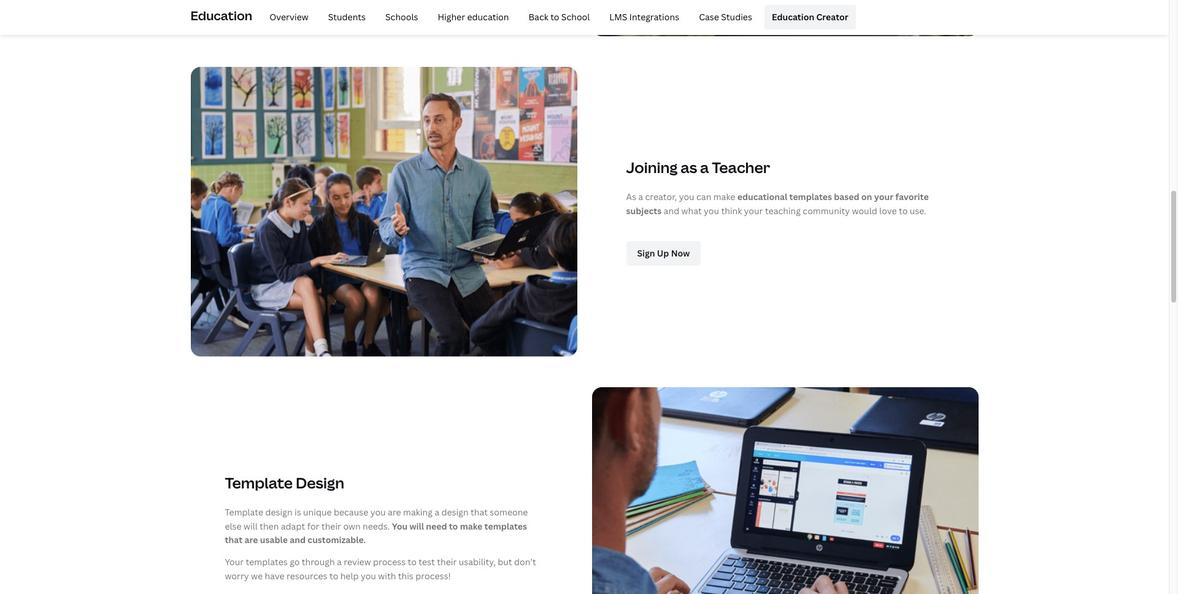 Task type: vqa. For each thing, say whether or not it's contained in the screenshot.
"every" to the left
no



Task type: describe. For each thing, give the bounding box(es) containing it.
process!
[[416, 570, 451, 582]]

based
[[835, 191, 860, 203]]

template design
[[225, 473, 344, 493]]

case
[[699, 11, 720, 23]]

that inside you will need to make templates that are usable and customizable.
[[225, 534, 243, 546]]

but
[[498, 557, 513, 568]]

think
[[722, 205, 743, 217]]

lms
[[610, 11, 628, 23]]

higher education
[[438, 11, 509, 23]]

can
[[697, 191, 712, 203]]

process
[[373, 557, 406, 568]]

on
[[862, 191, 873, 203]]

2 design from the left
[[442, 507, 469, 518]]

use.
[[910, 205, 927, 217]]

overview link
[[262, 5, 316, 29]]

usable
[[260, 534, 288, 546]]

schools
[[386, 11, 418, 23]]

education creator link
[[765, 5, 856, 29]]

make inside you will need to make templates that are usable and customizable.
[[460, 520, 483, 532]]

education teaching image
[[191, 67, 577, 357]]

your templates go through a review process to test their usability, but don't worry we have resources to help you with this process!
[[225, 557, 536, 582]]

education creator
[[772, 11, 849, 23]]

you inside your templates go through a review process to test their usability, but don't worry we have resources to help you with this process!
[[361, 570, 376, 582]]

making
[[403, 507, 433, 518]]

and inside you will need to make templates that are usable and customizable.
[[290, 534, 306, 546]]

we
[[251, 570, 263, 582]]

will inside you will need to make templates that are usable and customizable.
[[410, 520, 424, 532]]

templates for template design
[[246, 557, 288, 568]]

else
[[225, 520, 242, 532]]

their inside your templates go through a review process to test their usability, but don't worry we have resources to help you with this process!
[[437, 557, 457, 568]]

schools link
[[378, 5, 426, 29]]

1 design from the left
[[266, 507, 293, 518]]

to left use.
[[900, 205, 908, 217]]

unique
[[303, 507, 332, 518]]

education
[[468, 11, 509, 23]]

higher education link
[[431, 5, 517, 29]]

resources
[[287, 570, 328, 582]]

back to school link
[[522, 5, 598, 29]]

0 vertical spatial make
[[714, 191, 736, 203]]

needs.
[[363, 520, 390, 532]]

joining
[[627, 157, 678, 177]]

integrations
[[630, 11, 680, 23]]

don't
[[515, 557, 536, 568]]

back
[[529, 11, 549, 23]]

design
[[296, 473, 344, 493]]

you up what
[[680, 191, 695, 203]]

usability,
[[459, 557, 496, 568]]

your
[[225, 557, 244, 568]]

are inside you will need to make templates that are usable and customizable.
[[245, 534, 258, 546]]

would
[[853, 205, 878, 217]]

you
[[392, 520, 408, 532]]

educational templates based on your favorite subjects
[[627, 191, 929, 217]]

teacher
[[712, 157, 771, 177]]

and what you think your teaching community would love to use.
[[662, 205, 927, 217]]

template for template design is unique because you are making a design that someone else will then adapt for their own needs.
[[225, 507, 263, 518]]

back to school
[[529, 11, 590, 23]]

favorite
[[896, 191, 929, 203]]

templates design image
[[592, 388, 979, 594]]

love
[[880, 205, 897, 217]]

overview
[[270, 11, 309, 23]]

template design is unique because you are making a design that someone else will then adapt for their own needs.
[[225, 507, 528, 532]]

to inside menu bar
[[551, 11, 560, 23]]

lms integrations link
[[603, 5, 687, 29]]

you down can
[[704, 205, 720, 217]]

you will need to make templates that are usable and customizable.
[[225, 520, 527, 546]]

your for favorite
[[875, 191, 894, 203]]

go
[[290, 557, 300, 568]]

education for education
[[191, 7, 252, 24]]

your for teaching
[[745, 205, 764, 217]]



Task type: locate. For each thing, give the bounding box(es) containing it.
1 horizontal spatial and
[[664, 205, 680, 217]]

adapt
[[281, 520, 305, 532]]

template up 'else'
[[225, 507, 263, 518]]

1 vertical spatial template
[[225, 507, 263, 518]]

1 horizontal spatial your
[[875, 191, 894, 203]]

customizable.
[[308, 534, 366, 546]]

template up then
[[225, 473, 293, 493]]

2 template from the top
[[225, 507, 263, 518]]

and
[[664, 205, 680, 217], [290, 534, 306, 546]]

a
[[701, 157, 709, 177], [639, 191, 644, 203], [435, 507, 440, 518], [337, 557, 342, 568]]

0 horizontal spatial make
[[460, 520, 483, 532]]

templates inside educational templates based on your favorite subjects
[[790, 191, 833, 203]]

templates
[[790, 191, 833, 203], [485, 520, 527, 532], [246, 557, 288, 568]]

worry
[[225, 570, 249, 582]]

case studies link
[[692, 5, 760, 29]]

1 template from the top
[[225, 473, 293, 493]]

menu bar
[[257, 5, 856, 29]]

are inside template design is unique because you are making a design that someone else will then adapt for their own needs.
[[388, 507, 401, 518]]

and down adapt
[[290, 534, 306, 546]]

test
[[419, 557, 435, 568]]

your
[[875, 191, 894, 203], [745, 205, 764, 217]]

will right 'else'
[[244, 520, 258, 532]]

templates up have
[[246, 557, 288, 568]]

to
[[551, 11, 560, 23], [900, 205, 908, 217], [449, 520, 458, 532], [408, 557, 417, 568], [330, 570, 339, 582]]

0 vertical spatial are
[[388, 507, 401, 518]]

template
[[225, 473, 293, 493], [225, 507, 263, 518]]

your inside educational templates based on your favorite subjects
[[875, 191, 894, 203]]

template inside template design is unique because you are making a design that someone else will then adapt for their own needs.
[[225, 507, 263, 518]]

students
[[328, 11, 366, 23]]

will
[[244, 520, 258, 532], [410, 520, 424, 532]]

0 horizontal spatial design
[[266, 507, 293, 518]]

help
[[341, 570, 359, 582]]

0 horizontal spatial that
[[225, 534, 243, 546]]

templates inside you will need to make templates that are usable and customizable.
[[485, 520, 527, 532]]

to right back
[[551, 11, 560, 23]]

a inside template design is unique because you are making a design that someone else will then adapt for their own needs.
[[435, 507, 440, 518]]

through
[[302, 557, 335, 568]]

1 horizontal spatial are
[[388, 507, 401, 518]]

templates up community
[[790, 191, 833, 203]]

as
[[627, 191, 637, 203]]

are left "usable"
[[245, 534, 258, 546]]

you down review
[[361, 570, 376, 582]]

own
[[343, 520, 361, 532]]

make right need on the left bottom of the page
[[460, 520, 483, 532]]

a inside your templates go through a review process to test their usability, but don't worry we have resources to help you with this process!
[[337, 557, 342, 568]]

that
[[471, 507, 488, 518], [225, 534, 243, 546]]

you inside template design is unique because you are making a design that someone else will then adapt for their own needs.
[[371, 507, 386, 518]]

1 horizontal spatial make
[[714, 191, 736, 203]]

you
[[680, 191, 695, 203], [704, 205, 720, 217], [371, 507, 386, 518], [361, 570, 376, 582]]

templates down someone at left bottom
[[485, 520, 527, 532]]

0 vertical spatial templates
[[790, 191, 833, 203]]

0 vertical spatial that
[[471, 507, 488, 518]]

will down making
[[410, 520, 424, 532]]

for
[[307, 520, 320, 532]]

that down 'else'
[[225, 534, 243, 546]]

to left test
[[408, 557, 417, 568]]

creator
[[817, 11, 849, 23]]

your up love
[[875, 191, 894, 203]]

will inside template design is unique because you are making a design that someone else will then adapt for their own needs.
[[244, 520, 258, 532]]

0 vertical spatial template
[[225, 473, 293, 493]]

template for template design
[[225, 473, 293, 493]]

are up you
[[388, 507, 401, 518]]

0 horizontal spatial your
[[745, 205, 764, 217]]

review
[[344, 557, 371, 568]]

templates for joining as a teacher
[[790, 191, 833, 203]]

design up need on the left bottom of the page
[[442, 507, 469, 518]]

their up the process!
[[437, 557, 457, 568]]

make
[[714, 191, 736, 203], [460, 520, 483, 532]]

someone
[[490, 507, 528, 518]]

their
[[322, 520, 341, 532], [437, 557, 457, 568]]

0 horizontal spatial templates
[[246, 557, 288, 568]]

have
[[265, 570, 285, 582]]

2 will from the left
[[410, 520, 424, 532]]

their inside template design is unique because you are making a design that someone else will then adapt for their own needs.
[[322, 520, 341, 532]]

case studies
[[699, 11, 753, 23]]

0 horizontal spatial and
[[290, 534, 306, 546]]

1 horizontal spatial templates
[[485, 520, 527, 532]]

0 vertical spatial their
[[322, 520, 341, 532]]

1 vertical spatial their
[[437, 557, 457, 568]]

0 vertical spatial and
[[664, 205, 680, 217]]

higher
[[438, 11, 465, 23]]

is
[[295, 507, 301, 518]]

0 horizontal spatial education
[[191, 7, 252, 24]]

templates inside your templates go through a review process to test their usability, but don't worry we have resources to help you with this process!
[[246, 557, 288, 568]]

to right need on the left bottom of the page
[[449, 520, 458, 532]]

1 vertical spatial that
[[225, 534, 243, 546]]

teaching
[[766, 205, 801, 217]]

subjects
[[627, 205, 662, 217]]

because
[[334, 507, 369, 518]]

creator,
[[646, 191, 677, 203]]

that inside template design is unique because you are making a design that someone else will then adapt for their own needs.
[[471, 507, 488, 518]]

that left someone at left bottom
[[471, 507, 488, 518]]

educational
[[738, 191, 788, 203]]

design
[[266, 507, 293, 518], [442, 507, 469, 518]]

joining as a teacher
[[627, 157, 771, 177]]

1 horizontal spatial that
[[471, 507, 488, 518]]

their up customizable.
[[322, 520, 341, 532]]

then
[[260, 520, 279, 532]]

education for education creator
[[772, 11, 815, 23]]

to inside you will need to make templates that are usable and customizable.
[[449, 520, 458, 532]]

design up then
[[266, 507, 293, 518]]

1 horizontal spatial will
[[410, 520, 424, 532]]

make up think
[[714, 191, 736, 203]]

community
[[803, 205, 851, 217]]

1 vertical spatial make
[[460, 520, 483, 532]]

1 vertical spatial templates
[[485, 520, 527, 532]]

lms integrations
[[610, 11, 680, 23]]

1 vertical spatial are
[[245, 534, 258, 546]]

1 vertical spatial your
[[745, 205, 764, 217]]

1 horizontal spatial education
[[772, 11, 815, 23]]

education
[[191, 7, 252, 24], [772, 11, 815, 23]]

studies
[[722, 11, 753, 23]]

your down educational
[[745, 205, 764, 217]]

1 horizontal spatial design
[[442, 507, 469, 518]]

and down as a creator, you can make
[[664, 205, 680, 217]]

students link
[[321, 5, 373, 29]]

school
[[562, 11, 590, 23]]

0 horizontal spatial will
[[244, 520, 258, 532]]

0 vertical spatial your
[[875, 191, 894, 203]]

education inside 'link'
[[772, 11, 815, 23]]

1 will from the left
[[244, 520, 258, 532]]

2 vertical spatial templates
[[246, 557, 288, 568]]

1 vertical spatial and
[[290, 534, 306, 546]]

1 horizontal spatial their
[[437, 557, 457, 568]]

this
[[398, 570, 414, 582]]

with
[[378, 570, 396, 582]]

0 horizontal spatial their
[[322, 520, 341, 532]]

as a creator, you can make
[[627, 191, 738, 203]]

2 horizontal spatial templates
[[790, 191, 833, 203]]

menu bar containing overview
[[257, 5, 856, 29]]

are
[[388, 507, 401, 518], [245, 534, 258, 546]]

what
[[682, 205, 702, 217]]

as
[[681, 157, 698, 177]]

0 horizontal spatial are
[[245, 534, 258, 546]]

need
[[426, 520, 447, 532]]

to left the help
[[330, 570, 339, 582]]

you up 'needs.'
[[371, 507, 386, 518]]



